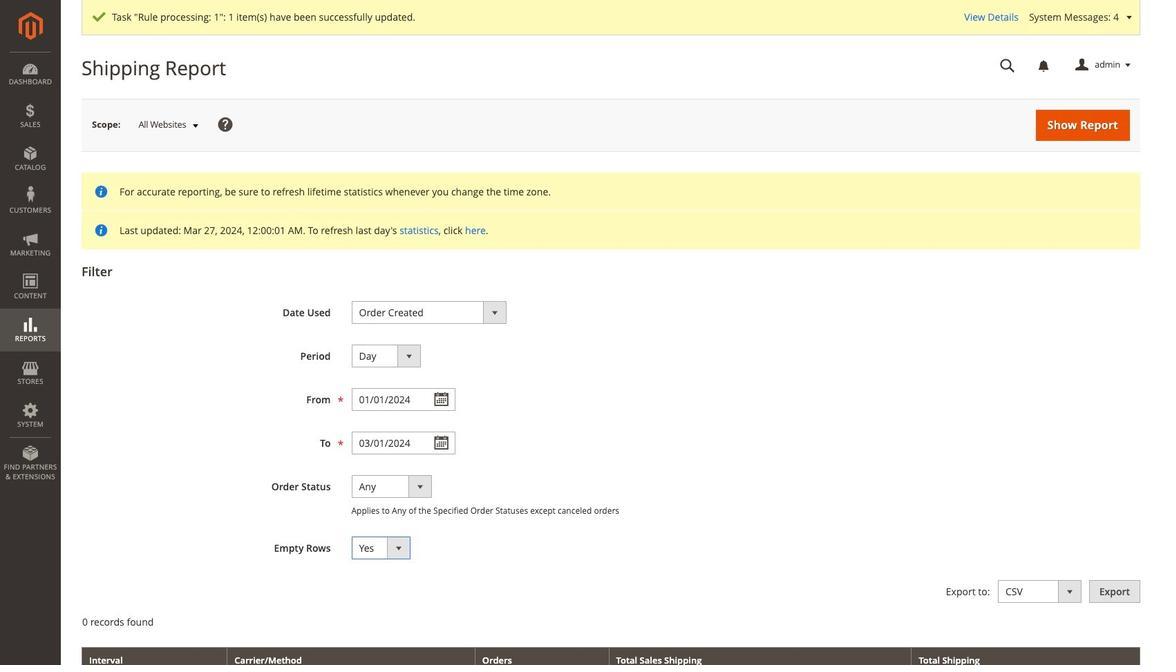 Task type: describe. For each thing, give the bounding box(es) containing it.
magento admin panel image
[[18, 12, 43, 40]]



Task type: locate. For each thing, give the bounding box(es) containing it.
None text field
[[991, 53, 1025, 77], [352, 389, 455, 411], [991, 53, 1025, 77], [352, 389, 455, 411]]

None text field
[[352, 432, 455, 455]]

menu bar
[[0, 52, 61, 489]]



